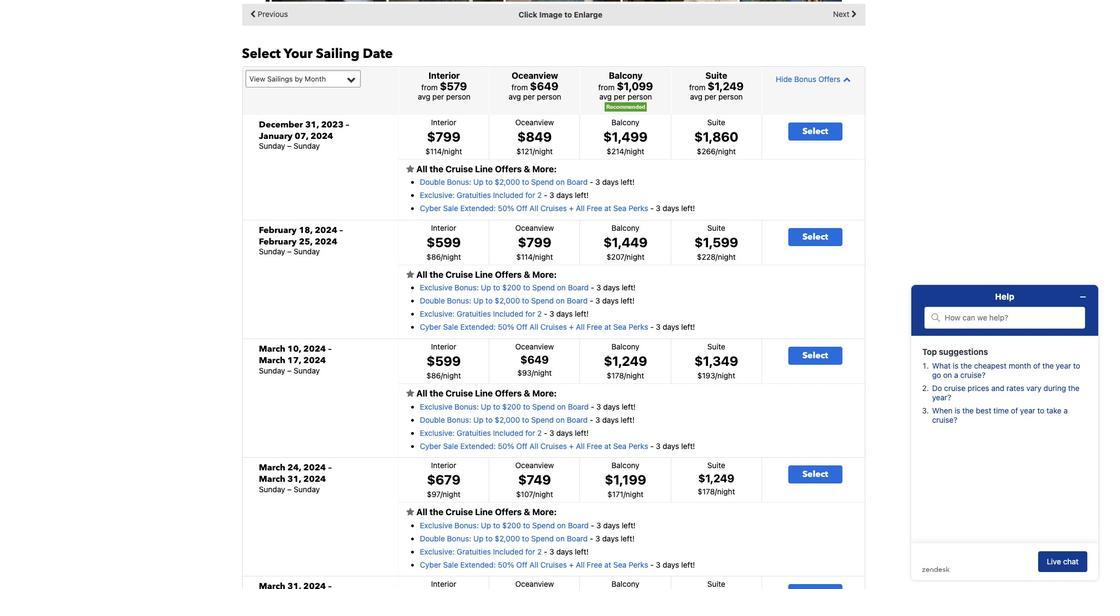 Task type: locate. For each thing, give the bounding box(es) containing it.
balcony for $1,499
[[612, 117, 640, 127]]

$579
[[440, 80, 467, 93]]

0 vertical spatial exclusive
[[420, 283, 453, 292]]

star image for $649
[[406, 389, 415, 398]]

2 free from the top
[[587, 322, 603, 332]]

from for $1,099
[[599, 83, 615, 92]]

$799 down the double bonus: up to $2,000 to spend on board -                         3 days left! exclusive: gratuities included for 2 -                         3 days left! cyber sale extended: 50% off all cruises + all free at sea perks -                         3 days left!
[[518, 235, 552, 250]]

select your sailing date
[[242, 45, 393, 63]]

balcony for from
[[609, 71, 643, 81]]

per inside suite from $1,249 avg per person
[[705, 92, 717, 101]]

2 vertical spatial $200
[[503, 521, 521, 530]]

& down '$121'
[[524, 164, 531, 174]]

more: down '$121'
[[533, 164, 557, 174]]

$1,199
[[605, 472, 647, 487]]

at for $1,249
[[605, 441, 612, 451]]

1 vertical spatial $649
[[521, 353, 549, 366]]

$649 inside oceanview $649 $93 / night
[[521, 353, 549, 366]]

cyber sale extended: 50% off all cruises + all free at sea perks link for $799
[[420, 322, 649, 332]]

sea
[[614, 204, 627, 213], [614, 322, 627, 332], [614, 441, 627, 451], [614, 560, 627, 569]]

1 gratuities from the top
[[457, 191, 491, 200]]

3 for from the top
[[526, 428, 536, 437]]

exclusive bonus: up to $200 to spend on board link down '$93'
[[420, 402, 589, 411]]

3 exclusive bonus: up to $200 to spend on board -                         3 days left! double bonus: up to $2,000 to spend on board -                         3 days left! exclusive: gratuities included for 2 -                         3 days left! cyber sale extended: 50% off all cruises + all free at sea perks -                         3 days left! from the top
[[420, 521, 696, 569]]

1 vertical spatial $114
[[517, 252, 533, 261]]

suite inside suite $1,860 $266 / night
[[708, 117, 726, 127]]

exclusive bonus: up to $200 to spend on board link for $799
[[420, 283, 589, 292]]

2 for $799
[[538, 309, 542, 319]]

from up oceanview $849 $121 / night
[[512, 83, 528, 92]]

2 sale from the top
[[443, 322, 459, 332]]

star image
[[406, 164, 415, 173], [406, 270, 415, 279], [406, 389, 415, 398], [406, 508, 415, 516]]

sea inside the double bonus: up to $2,000 to spend on board -                         3 days left! exclusive: gratuities included for 2 -                         3 days left! cyber sale extended: 50% off all cruises + all free at sea perks -                         3 days left!
[[614, 204, 627, 213]]

avg left the $579 in the top of the page
[[418, 92, 431, 101]]

2 double from the top
[[420, 296, 445, 306]]

interior inside "interior $679 $97 / night"
[[431, 461, 457, 470]]

person inside interior from $579 avg per person
[[446, 92, 471, 101]]

4 included from the top
[[493, 547, 524, 556]]

2 inside the double bonus: up to $2,000 to spend on board -                         3 days left! exclusive: gratuities included for 2 -                         3 days left! cyber sale extended: 50% off all cruises + all free at sea perks -                         3 days left!
[[538, 191, 542, 200]]

star image for $799
[[406, 270, 415, 279]]

1 exclusive bonus: up to $200 to spend on board -                         3 days left! double bonus: up to $2,000 to spend on board -                         3 days left! exclusive: gratuities included for 2 -                         3 days left! cyber sale extended: 50% off all cruises + all free at sea perks -                         3 days left! from the top
[[420, 283, 696, 332]]

offers down '$121'
[[495, 164, 522, 174]]

exclusive bonus: up to $200 to spend on board link down $107
[[420, 521, 589, 530]]

sale
[[443, 204, 459, 213], [443, 322, 459, 332], [443, 441, 459, 451], [443, 560, 459, 569]]

free for $1,249
[[587, 441, 603, 451]]

0 vertical spatial $649
[[530, 80, 559, 93]]

person up "recommended" image
[[628, 92, 652, 101]]

1 $599 from the top
[[427, 235, 461, 250]]

3
[[596, 177, 601, 187], [550, 191, 555, 200], [656, 204, 661, 213], [597, 283, 602, 292], [596, 296, 601, 306], [550, 309, 555, 319], [656, 322, 661, 332], [597, 402, 602, 411], [596, 415, 601, 424], [550, 428, 555, 437], [656, 441, 661, 451], [597, 521, 602, 530], [596, 534, 601, 543], [550, 547, 555, 556], [656, 560, 661, 569]]

1 exclusive from the top
[[420, 283, 453, 292]]

per
[[433, 92, 444, 101], [523, 92, 535, 101], [614, 92, 626, 101], [705, 92, 717, 101]]

4 extended: from the top
[[461, 560, 496, 569]]

avg up "recommended" image
[[600, 92, 612, 101]]

per inside the balcony from $1,099 avg per person
[[614, 92, 626, 101]]

$86
[[427, 252, 441, 261], [427, 371, 441, 380]]

more: for $799
[[533, 270, 557, 279]]

$114
[[426, 146, 442, 156], [517, 252, 533, 261]]

2 exclusive bonus: up to $200 to spend on board link from the top
[[420, 402, 589, 411]]

double bonus: up to $2,000 to spend on board link for $649
[[420, 415, 588, 424]]

3 cyber sale extended: 50% off all cruises + all free at sea perks link from the top
[[420, 441, 649, 451]]

1 sea from the top
[[614, 204, 627, 213]]

0 vertical spatial exclusive bonus: up to $200 to spend on board -                         3 days left! double bonus: up to $2,000 to spend on board -                         3 days left! exclusive: gratuities included for 2 -                         3 days left! cyber sale extended: 50% off all cruises + all free at sea perks -                         3 days left!
[[420, 283, 696, 332]]

4 perks from the top
[[629, 560, 649, 569]]

offers for $1,499
[[495, 164, 522, 174]]

2 for from the top
[[526, 309, 536, 319]]

0 vertical spatial $1,249
[[708, 80, 744, 93]]

4 sea from the top
[[614, 560, 627, 569]]

per up suite $1,860 $266 / night
[[705, 92, 717, 101]]

exclusive: inside the double bonus: up to $2,000 to spend on board -                         3 days left! exclusive: gratuities included for 2 -                         3 days left! cyber sale extended: 50% off all cruises + all free at sea perks -                         3 days left!
[[420, 191, 455, 200]]

2 + from the top
[[569, 322, 574, 332]]

$799 down interior from $579 avg per person
[[427, 129, 461, 144]]

4 off from the top
[[517, 560, 528, 569]]

2 off from the top
[[517, 322, 528, 332]]

exclusive: gratuities included for 2 link for $799
[[420, 309, 542, 319]]

& down '$93'
[[524, 388, 531, 398]]

january
[[259, 130, 293, 142]]

oceanview for $649
[[516, 342, 554, 351]]

$200 down '$93'
[[503, 402, 521, 411]]

3 avg from the left
[[600, 92, 612, 101]]

double bonus: up to $2,000 to spend on board link for $799
[[420, 296, 588, 306]]

board
[[567, 177, 588, 187], [568, 283, 589, 292], [567, 296, 588, 306], [568, 402, 589, 411], [567, 415, 588, 424], [568, 521, 589, 530], [567, 534, 588, 543]]

2 more: from the top
[[533, 270, 557, 279]]

bonus:
[[447, 177, 472, 187], [455, 283, 479, 292], [447, 296, 472, 306], [455, 402, 479, 411], [447, 415, 472, 424], [455, 521, 479, 530], [447, 534, 472, 543]]

$178 for balcony $1,249 $178 / night
[[607, 371, 624, 380]]

star image for $749
[[406, 508, 415, 516]]

offers down oceanview $799 $114 / night
[[495, 270, 522, 279]]

4 star image from the top
[[406, 508, 415, 516]]

$799 inside oceanview $799 $114 / night
[[518, 235, 552, 250]]

$1,249 inside the suite $1,249 $178 / night
[[699, 472, 735, 485]]

1 vertical spatial exclusive bonus: up to $200 to spend on board -                         3 days left! double bonus: up to $2,000 to spend on board -                         3 days left! exclusive: gratuities included for 2 -                         3 days left! cyber sale extended: 50% off all cruises + all free at sea perks -                         3 days left!
[[420, 402, 696, 451]]

avg up oceanview $849 $121 / night
[[509, 92, 521, 101]]

person inside suite from $1,249 avg per person
[[719, 92, 743, 101]]

per up interior $799 $114 / night
[[433, 92, 444, 101]]

from inside interior from $579 avg per person
[[422, 83, 438, 92]]

1 vertical spatial $178
[[698, 487, 715, 496]]

exclusive: for $749
[[420, 547, 455, 556]]

2 cruises from the top
[[541, 322, 567, 332]]

& down $107
[[524, 507, 531, 517]]

$599 for $649
[[427, 353, 461, 369]]

more: down oceanview $799 $114 / night
[[533, 270, 557, 279]]

suite inside suite from $1,249 avg per person
[[706, 71, 728, 81]]

1 vertical spatial exclusive
[[420, 402, 453, 411]]

/ inside balcony $1,249 $178 / night
[[624, 371, 627, 380]]

$86 for $799
[[427, 252, 441, 261]]

1 line from the top
[[475, 164, 493, 174]]

cyber for $649
[[420, 441, 441, 451]]

2 for $649
[[538, 428, 542, 437]]

off for $799
[[517, 322, 528, 332]]

suite from $1,249 avg per person
[[690, 71, 744, 101]]

4 exclusive: from the top
[[420, 547, 455, 556]]

previous
[[256, 9, 288, 18]]

1 vertical spatial exclusive bonus: up to $200 to spend on board link
[[420, 402, 589, 411]]

interior for $649
[[431, 342, 457, 351]]

50% for $799
[[498, 322, 515, 332]]

0 vertical spatial interior $599 $86 / night
[[427, 223, 461, 261]]

exclusive for $799
[[420, 283, 453, 292]]

1 cyber from the top
[[420, 204, 441, 213]]

1 all the cruise line offers & more: from the top
[[415, 164, 557, 174]]

cyber sale extended: 50% off all cruises + all free at sea perks link for $649
[[420, 441, 649, 451]]

person inside the balcony from $1,099 avg per person
[[628, 92, 652, 101]]

0 vertical spatial $200
[[503, 283, 521, 292]]

interior inside interior $799 $114 / night
[[431, 117, 457, 127]]

per inside interior from $579 avg per person
[[433, 92, 444, 101]]

from up "recommended" image
[[599, 83, 615, 92]]

$178
[[607, 371, 624, 380], [698, 487, 715, 496]]

0 vertical spatial $114
[[426, 146, 442, 156]]

interior for $799
[[431, 223, 457, 232]]

sale for $799
[[443, 322, 459, 332]]

– down the 10,
[[287, 366, 292, 375]]

2 line from the top
[[475, 270, 493, 279]]

2 $2,000 from the top
[[495, 296, 520, 306]]

$679
[[427, 472, 461, 487]]

oceanview for $849
[[516, 117, 554, 127]]

$107
[[516, 490, 533, 499]]

2 included from the top
[[493, 309, 524, 319]]

& down oceanview $799 $114 / night
[[524, 270, 531, 279]]

1 $200 from the top
[[503, 283, 521, 292]]

2 vertical spatial exclusive
[[420, 521, 453, 530]]

cyber inside the double bonus: up to $2,000 to spend on board -                         3 days left! exclusive: gratuities included for 2 -                         3 days left! cyber sale extended: 50% off all cruises + all free at sea perks -                         3 days left!
[[420, 204, 441, 213]]

free for $1,449
[[587, 322, 603, 332]]

2024 inside december 31, 2023 – january 07, 2024 sunday – sunday
[[311, 130, 333, 142]]

3 cruise from the top
[[446, 388, 473, 398]]

3 all the cruise line offers & more: from the top
[[415, 388, 557, 398]]

2 select link from the top
[[789, 228, 843, 246]]

0 horizontal spatial $114
[[426, 146, 442, 156]]

$1,249
[[708, 80, 744, 93], [604, 353, 648, 369], [699, 472, 735, 485]]

4 select link from the top
[[789, 466, 843, 484]]

$2,000 for $749
[[495, 534, 520, 543]]

1 perks from the top
[[629, 204, 649, 213]]

$2,000 for $799
[[495, 296, 520, 306]]

0 vertical spatial exclusive bonus: up to $200 to spend on board link
[[420, 283, 589, 292]]

18,
[[299, 224, 313, 236]]

all
[[417, 164, 428, 174], [530, 204, 539, 213], [576, 204, 585, 213], [417, 270, 428, 279], [530, 322, 539, 332], [576, 322, 585, 332], [417, 388, 428, 398], [530, 441, 539, 451], [576, 441, 585, 451], [417, 507, 428, 517], [530, 560, 539, 569], [576, 560, 585, 569]]

1 from from the left
[[422, 83, 438, 92]]

$649 up '$93'
[[521, 353, 549, 366]]

the for $749
[[430, 507, 444, 517]]

1 vertical spatial $1,249
[[604, 353, 648, 369]]

1 sale from the top
[[443, 204, 459, 213]]

2 cyber sale extended: 50% off all cruises + all free at sea perks link from the top
[[420, 322, 649, 332]]

1 $2,000 from the top
[[495, 177, 520, 187]]

gratuities for $649
[[457, 428, 491, 437]]

– right the 10,
[[328, 343, 332, 355]]

from inside suite from $1,249 avg per person
[[690, 83, 706, 92]]

the for $849
[[430, 164, 444, 174]]

4 per from the left
[[705, 92, 717, 101]]

suite $1,249 $178 / night
[[698, 461, 736, 496]]

1 for from the top
[[526, 191, 536, 200]]

double bonus: up to $2,000 to spend on board link
[[420, 177, 588, 187], [420, 296, 588, 306], [420, 415, 588, 424], [420, 534, 588, 543]]

the card room image
[[740, 0, 855, 1]]

4 free from the top
[[587, 560, 603, 569]]

offers down $107
[[495, 507, 522, 517]]

included for $799
[[493, 309, 524, 319]]

$1,499
[[604, 129, 648, 144]]

$849
[[518, 129, 552, 144]]

cyber
[[420, 204, 441, 213], [420, 322, 441, 332], [420, 441, 441, 451], [420, 560, 441, 569]]

person up suite $1,860 $266 / night
[[719, 92, 743, 101]]

$799 inside interior $799 $114 / night
[[427, 129, 461, 144]]

night inside oceanview $849 $121 / night
[[535, 146, 553, 156]]

balcony for $1,449
[[612, 223, 640, 232]]

1 exclusive bonus: up to $200 to spend on board link from the top
[[420, 283, 589, 292]]

oceanview $649 $93 / night
[[516, 342, 554, 377]]

oceanview
[[512, 71, 559, 81], [516, 117, 554, 127], [516, 223, 554, 232], [516, 342, 554, 351], [516, 461, 554, 470], [516, 579, 554, 589]]

$200 down oceanview $799 $114 / night
[[503, 283, 521, 292]]

4 cyber from the top
[[420, 560, 441, 569]]

select link
[[789, 122, 843, 140], [789, 228, 843, 246], [789, 347, 843, 365], [789, 466, 843, 484]]

&
[[524, 164, 531, 174], [524, 270, 531, 279], [524, 388, 531, 398], [524, 507, 531, 517]]

board inside the double bonus: up to $2,000 to spend on board -                         3 days left! exclusive: gratuities included for 2 -                         3 days left! cyber sale extended: 50% off all cruises + all free at sea perks -                         3 days left!
[[567, 177, 588, 187]]

$649
[[530, 80, 559, 93], [521, 353, 549, 366]]

1 included from the top
[[493, 191, 524, 200]]

oceanview from $649 avg per person
[[509, 71, 562, 101]]

avg inside interior from $579 avg per person
[[418, 92, 431, 101]]

march
[[259, 343, 285, 355], [259, 354, 285, 366], [259, 462, 285, 474], [259, 473, 285, 485]]

gratuities
[[457, 191, 491, 200], [457, 309, 491, 319], [457, 428, 491, 437], [457, 547, 491, 556]]

3 double from the top
[[420, 415, 445, 424]]

3 cyber from the top
[[420, 441, 441, 451]]

suite image
[[506, 0, 621, 1]]

avg inside oceanview from $649 avg per person
[[509, 92, 521, 101]]

1 the from the top
[[430, 164, 444, 174]]

perks for $1,199
[[629, 560, 649, 569]]

1 horizontal spatial $114
[[517, 252, 533, 261]]

2 2 from the top
[[538, 309, 542, 319]]

cruise for $799
[[446, 270, 473, 279]]

2 vertical spatial exclusive bonus: up to $200 to spend on board link
[[420, 521, 589, 530]]

2 cruise from the top
[[446, 270, 473, 279]]

2 vertical spatial exclusive bonus: up to $200 to spend on board -                         3 days left! double bonus: up to $2,000 to spend on board -                         3 days left! exclusive: gratuities included for 2 -                         3 days left! cyber sale extended: 50% off all cruises + all free at sea perks -                         3 days left!
[[420, 521, 696, 569]]

2 $599 from the top
[[427, 353, 461, 369]]

balcony inside the balcony $1,499 $214 / night
[[612, 117, 640, 127]]

avg inside the balcony from $1,099 avg per person
[[600, 92, 612, 101]]

more: down $107
[[533, 507, 557, 517]]

interior for $749
[[431, 461, 457, 470]]

0 horizontal spatial $178
[[607, 371, 624, 380]]

chevron left image
[[250, 6, 256, 22]]

3 extended: from the top
[[461, 441, 496, 451]]

free inside the double bonus: up to $2,000 to spend on board -                         3 days left! exclusive: gratuities included for 2 -                         3 days left! cyber sale extended: 50% off all cruises + all free at sea perks -                         3 days left!
[[587, 204, 603, 213]]

exclusive bonus: up to $200 to spend on board -                         3 days left! double bonus: up to $2,000 to spend on board -                         3 days left! exclusive: gratuities included for 2 -                         3 days left! cyber sale extended: 50% off all cruises + all free at sea perks -                         3 days left!
[[420, 283, 696, 332], [420, 402, 696, 451], [420, 521, 696, 569]]

3 50% from the top
[[498, 441, 515, 451]]

all the cruise line offers & more:
[[415, 164, 557, 174], [415, 270, 557, 279], [415, 388, 557, 398], [415, 507, 557, 517]]

gratuities for $749
[[457, 547, 491, 556]]

balcony $1,199 $171 / night
[[605, 461, 647, 499]]

2 sea from the top
[[614, 322, 627, 332]]

$2,000
[[495, 177, 520, 187], [495, 296, 520, 306], [495, 415, 520, 424], [495, 534, 520, 543]]

from for $579
[[422, 83, 438, 92]]

suite inside suite $1,599 $228 / night
[[708, 223, 726, 232]]

1 person from the left
[[446, 92, 471, 101]]

1 horizontal spatial 31,
[[305, 119, 319, 131]]

per for $649
[[523, 92, 535, 101]]

3 per from the left
[[614, 92, 626, 101]]

oceanview inside oceanview from $649 avg per person
[[512, 71, 559, 81]]

included
[[493, 191, 524, 200], [493, 309, 524, 319], [493, 428, 524, 437], [493, 547, 524, 556]]

2 avg from the left
[[509, 92, 521, 101]]

4 exclusive: gratuities included for 2 link from the top
[[420, 547, 542, 556]]

to
[[565, 10, 572, 19], [486, 177, 493, 187], [522, 177, 530, 187], [493, 283, 501, 292], [523, 283, 531, 292], [486, 296, 493, 306], [522, 296, 530, 306], [493, 402, 501, 411], [523, 402, 531, 411], [486, 415, 493, 424], [522, 415, 530, 424], [493, 521, 501, 530], [523, 521, 531, 530], [486, 534, 493, 543], [522, 534, 530, 543]]

1 50% from the top
[[498, 204, 515, 213]]

2 exclusive from the top
[[420, 402, 453, 411]]

$114 inside interior $799 $114 / night
[[426, 146, 442, 156]]

per up oceanview $849 $121 / night
[[523, 92, 535, 101]]

exclusive: for $649
[[420, 428, 455, 437]]

0 vertical spatial 31,
[[305, 119, 319, 131]]

exclusive for $749
[[420, 521, 453, 530]]

31,
[[305, 119, 319, 131], [288, 473, 301, 485]]

4 + from the top
[[569, 560, 574, 569]]

+ for $749
[[569, 560, 574, 569]]

4 the from the top
[[430, 507, 444, 517]]

$114 inside oceanview $799 $114 / night
[[517, 252, 533, 261]]

3 free from the top
[[587, 441, 603, 451]]

3 2 from the top
[[538, 428, 542, 437]]

3 sea from the top
[[614, 441, 627, 451]]

2 cyber from the top
[[420, 322, 441, 332]]

exclusive
[[420, 283, 453, 292], [420, 402, 453, 411], [420, 521, 453, 530]]

1 cruises from the top
[[541, 204, 567, 213]]

february left 18,
[[259, 224, 297, 236]]

from up suite $1,860 $266 / night
[[690, 83, 706, 92]]

up
[[474, 177, 484, 187], [481, 283, 491, 292], [474, 296, 484, 306], [481, 402, 491, 411], [474, 415, 484, 424], [481, 521, 491, 530], [474, 534, 484, 543]]

balcony inside balcony $1,199 $171 / night
[[612, 461, 640, 470]]

offers down '$93'
[[495, 388, 522, 398]]

0 vertical spatial $799
[[427, 129, 461, 144]]

sale inside the double bonus: up to $2,000 to spend on board -                         3 days left! exclusive: gratuities included for 2 -                         3 days left! cyber sale extended: 50% off all cruises + all free at sea perks -                         3 days left!
[[443, 204, 459, 213]]

cagney's steakhouse image
[[623, 0, 738, 1]]

for
[[526, 191, 536, 200], [526, 309, 536, 319], [526, 428, 536, 437], [526, 547, 536, 556]]

sea for $1,199
[[614, 560, 627, 569]]

+
[[569, 204, 574, 213], [569, 322, 574, 332], [569, 441, 574, 451], [569, 560, 574, 569]]

avg inside suite from $1,249 avg per person
[[691, 92, 703, 101]]

1 2 from the top
[[538, 191, 542, 200]]

balcony inside the balcony from $1,099 avg per person
[[609, 71, 643, 81]]

2 star image from the top
[[406, 270, 415, 279]]

to inside navigation
[[565, 10, 572, 19]]

line for $649
[[475, 388, 493, 398]]

free
[[587, 204, 603, 213], [587, 322, 603, 332], [587, 441, 603, 451], [587, 560, 603, 569]]

more: for $849
[[533, 164, 557, 174]]

1 vertical spatial interior $599 $86 / night
[[427, 342, 461, 380]]

$649 up oceanview $849 $121 / night
[[530, 80, 559, 93]]

2 exclusive bonus: up to $200 to spend on board -                         3 days left! double bonus: up to $2,000 to spend on board -                         3 days left! exclusive: gratuities included for 2 -                         3 days left! cyber sale extended: 50% off all cruises + all free at sea perks -                         3 days left! from the top
[[420, 402, 696, 451]]

17,
[[288, 354, 301, 366]]

person up interior $799 $114 / night
[[446, 92, 471, 101]]

10,
[[288, 343, 301, 355]]

suite for $1,349
[[708, 342, 726, 351]]

sunday
[[259, 141, 285, 151], [294, 141, 320, 151], [259, 247, 285, 256], [294, 247, 320, 256], [259, 366, 285, 375], [294, 366, 320, 375], [259, 484, 285, 494], [294, 484, 320, 494]]

click
[[519, 10, 538, 19]]

from inside oceanview from $649 avg per person
[[512, 83, 528, 92]]

1 vertical spatial $86
[[427, 371, 441, 380]]

$200 for $799
[[503, 283, 521, 292]]

3 off from the top
[[517, 441, 528, 451]]

offers for $1,249
[[495, 388, 522, 398]]

2 perks from the top
[[629, 322, 649, 332]]

perks for $1,249
[[629, 441, 649, 451]]

2 person from the left
[[537, 92, 562, 101]]

3 from from the left
[[599, 83, 615, 92]]

interior $679 $97 / night
[[427, 461, 461, 499]]

balcony
[[609, 71, 643, 81], [612, 117, 640, 127], [612, 223, 640, 232], [612, 342, 640, 351], [612, 461, 640, 470], [612, 579, 640, 589]]

exclusive bonus: up to $200 to spend on board -                         3 days left! double bonus: up to $2,000 to spend on board -                         3 days left! exclusive: gratuities included for 2 -                         3 days left! cyber sale extended: 50% off all cruises + all free at sea perks -                         3 days left! for $749
[[420, 521, 696, 569]]

exclusive bonus: up to $200 to spend on board link down oceanview $799 $114 / night
[[420, 283, 589, 292]]

2 per from the left
[[523, 92, 535, 101]]

balcony inside balcony $1,249 $178 / night
[[612, 342, 640, 351]]

3 double bonus: up to $2,000 to spend on board link from the top
[[420, 415, 588, 424]]

exclusive:
[[420, 191, 455, 200], [420, 309, 455, 319], [420, 428, 455, 437], [420, 547, 455, 556]]

/ inside the suite $1,249 $178 / night
[[715, 487, 718, 496]]

exclusive: gratuities included for 2 link for $749
[[420, 547, 542, 556]]

interior
[[429, 71, 460, 81], [431, 117, 457, 127], [431, 223, 457, 232], [431, 342, 457, 351], [431, 461, 457, 470], [431, 579, 457, 589]]

february left 25,
[[259, 236, 297, 248]]

/ inside oceanview $849 $121 / night
[[533, 146, 535, 156]]

50% inside the double bonus: up to $2,000 to spend on board -                         3 days left! exclusive: gratuities included for 2 -                         3 days left! cyber sale extended: 50% off all cruises + all free at sea perks -                         3 days left!
[[498, 204, 515, 213]]

2
[[538, 191, 542, 200], [538, 309, 542, 319], [538, 428, 542, 437], [538, 547, 542, 556]]

suite inside suite $1,349 $193 / night
[[708, 342, 726, 351]]

3 & from the top
[[524, 388, 531, 398]]

2 vertical spatial $1,249
[[699, 472, 735, 485]]

– left 07,
[[287, 141, 292, 151]]

cruises for $749
[[541, 560, 567, 569]]

suite $1,860 $266 / night
[[695, 117, 739, 156]]

0 horizontal spatial $799
[[427, 129, 461, 144]]

from left the $579 in the top of the page
[[422, 83, 438, 92]]

3 exclusive bonus: up to $200 to spend on board link from the top
[[420, 521, 589, 530]]

person up oceanview $849 $121 / night
[[537, 92, 562, 101]]

+ for $799
[[569, 322, 574, 332]]

suite for $1,249
[[708, 461, 726, 470]]

per inside oceanview from $649 avg per person
[[523, 92, 535, 101]]

1 horizontal spatial $178
[[698, 487, 715, 496]]

night
[[444, 146, 462, 156], [535, 146, 553, 156], [627, 146, 645, 156], [718, 146, 736, 156], [443, 252, 461, 261], [535, 252, 553, 261], [627, 252, 645, 261], [718, 252, 736, 261], [534, 368, 552, 377], [443, 371, 461, 380], [627, 371, 645, 380], [718, 371, 736, 380], [718, 487, 736, 496], [443, 490, 461, 499], [536, 490, 553, 499], [626, 490, 644, 499]]

days
[[603, 177, 619, 187], [557, 191, 573, 200], [663, 204, 680, 213], [604, 283, 620, 292], [603, 296, 619, 306], [557, 309, 573, 319], [663, 322, 680, 332], [604, 402, 620, 411], [603, 415, 619, 424], [557, 428, 573, 437], [663, 441, 680, 451], [604, 521, 620, 530], [603, 534, 619, 543], [557, 547, 573, 556], [663, 560, 680, 569]]

per for $1,099
[[614, 92, 626, 101]]

all the cruise line offers & more: for $849
[[415, 164, 557, 174]]

cruise for $849
[[446, 164, 473, 174]]

0 vertical spatial $178
[[607, 371, 624, 380]]

/ inside balcony $1,199 $171 / night
[[624, 490, 626, 499]]

suite inside the suite $1,249 $178 / night
[[708, 461, 726, 470]]

$649 inside oceanview from $649 avg per person
[[530, 80, 559, 93]]

4 avg from the left
[[691, 92, 703, 101]]

– right 18,
[[340, 224, 343, 236]]

extended:
[[461, 204, 496, 213], [461, 322, 496, 332], [461, 441, 496, 451], [461, 560, 496, 569]]

left!
[[621, 177, 635, 187], [575, 191, 589, 200], [682, 204, 696, 213], [622, 283, 636, 292], [621, 296, 635, 306], [575, 309, 589, 319], [682, 322, 696, 332], [622, 402, 636, 411], [621, 415, 635, 424], [575, 428, 589, 437], [682, 441, 696, 451], [622, 521, 636, 530], [621, 534, 635, 543], [575, 547, 589, 556], [682, 560, 696, 569]]

person for $1,249
[[719, 92, 743, 101]]

avg up suite $1,860 $266 / night
[[691, 92, 703, 101]]

3 $2,000 from the top
[[495, 415, 520, 424]]

2 the from the top
[[430, 270, 444, 279]]

+ inside the double bonus: up to $2,000 to spend on board -                         3 days left! exclusive: gratuities included for 2 -                         3 days left! cyber sale extended: 50% off all cruises + all free at sea perks -                         3 days left!
[[569, 204, 574, 213]]

0 vertical spatial $599
[[427, 235, 461, 250]]

3 included from the top
[[493, 428, 524, 437]]

hide
[[776, 74, 793, 84]]

1 vertical spatial $200
[[503, 402, 521, 411]]

/ inside suite $1,349 $193 / night
[[716, 371, 718, 380]]

2 gratuities from the top
[[457, 309, 491, 319]]

more:
[[533, 164, 557, 174], [533, 270, 557, 279], [533, 388, 557, 398], [533, 507, 557, 517]]

1 vertical spatial $799
[[518, 235, 552, 250]]

night inside oceanview $749 $107 / night
[[536, 490, 553, 499]]

2 exclusive: from the top
[[420, 309, 455, 319]]

previous link
[[248, 6, 288, 22]]

$178 for suite $1,249 $178 / night
[[698, 487, 715, 496]]

3 star image from the top
[[406, 389, 415, 398]]

$200 down $107
[[503, 521, 521, 530]]

2 all the cruise line offers & more: from the top
[[415, 270, 557, 279]]

-
[[590, 177, 594, 187], [544, 191, 548, 200], [651, 204, 654, 213], [591, 283, 595, 292], [590, 296, 594, 306], [544, 309, 548, 319], [651, 322, 654, 332], [591, 402, 595, 411], [590, 415, 594, 424], [544, 428, 548, 437], [651, 441, 654, 451], [591, 521, 595, 530], [590, 534, 594, 543], [544, 547, 548, 556], [651, 560, 654, 569]]

$178 inside the suite $1,249 $178 / night
[[698, 487, 715, 496]]

3 sale from the top
[[443, 441, 459, 451]]

included inside the double bonus: up to $2,000 to spend on board -                         3 days left! exclusive: gratuities included for 2 -                         3 days left! cyber sale extended: 50% off all cruises + all free at sea perks -                         3 days left!
[[493, 191, 524, 200]]

on
[[556, 177, 565, 187], [557, 283, 566, 292], [556, 296, 565, 306], [557, 402, 566, 411], [556, 415, 565, 424], [557, 521, 566, 530], [556, 534, 565, 543]]

sale for $649
[[443, 441, 459, 451]]

1 $86 from the top
[[427, 252, 441, 261]]

interior image
[[155, 0, 269, 1]]

1 horizontal spatial $799
[[518, 235, 552, 250]]

select for select link for $1,599
[[803, 231, 829, 243]]

$2,000 for $649
[[495, 415, 520, 424]]

off inside the double bonus: up to $2,000 to spend on board -                         3 days left! exclusive: gratuities included for 2 -                         3 days left! cyber sale extended: 50% off all cruises + all free at sea perks -                         3 days left!
[[517, 204, 528, 213]]

– down 24,
[[287, 484, 292, 494]]

suite
[[706, 71, 728, 81], [708, 117, 726, 127], [708, 223, 726, 232], [708, 342, 726, 351], [708, 461, 726, 470], [708, 579, 726, 589]]

2 interior $599 $86 / night from the top
[[427, 342, 461, 380]]

perks inside the double bonus: up to $2,000 to spend on board -                         3 days left! exclusive: gratuities included for 2 -                         3 days left! cyber sale extended: 50% off all cruises + all free at sea perks -                         3 days left!
[[629, 204, 649, 213]]

3 line from the top
[[475, 388, 493, 398]]

enlarge
[[574, 10, 603, 19]]

select for select your sailing date
[[242, 45, 281, 63]]

night inside balcony $1,249 $178 / night
[[627, 371, 645, 380]]

for for $749
[[526, 547, 536, 556]]

0 horizontal spatial 31,
[[288, 473, 301, 485]]

more: down oceanview $649 $93 / night
[[533, 388, 557, 398]]

1 select link from the top
[[789, 122, 843, 140]]

1 vertical spatial 31,
[[288, 473, 301, 485]]

person for $649
[[537, 92, 562, 101]]

cyber for $749
[[420, 560, 441, 569]]

$799
[[427, 129, 461, 144], [518, 235, 552, 250]]

cyber sale extended: 50% off all cruises + all free at sea perks link
[[420, 204, 649, 213], [420, 322, 649, 332], [420, 441, 649, 451], [420, 560, 649, 569]]

night inside interior $799 $114 / night
[[444, 146, 462, 156]]

4 from from the left
[[690, 83, 706, 92]]

1 & from the top
[[524, 164, 531, 174]]

$1,099
[[617, 80, 654, 93]]

per up "recommended" image
[[614, 92, 626, 101]]

line for $849
[[475, 164, 493, 174]]

balcony inside balcony $1,449 $207 / night
[[612, 223, 640, 232]]

31, inside december 31, 2023 – january 07, 2024 sunday – sunday
[[305, 119, 319, 131]]

$171
[[608, 490, 624, 499]]

3 perks from the top
[[629, 441, 649, 451]]

december
[[259, 119, 303, 131]]

per for $1,249
[[705, 92, 717, 101]]

from inside the balcony from $1,099 avg per person
[[599, 83, 615, 92]]

february
[[259, 224, 297, 236], [259, 236, 297, 248]]

1 vertical spatial $599
[[427, 353, 461, 369]]

per for $579
[[433, 92, 444, 101]]

photo gallery image thumbnails navigation
[[242, 4, 866, 26]]

0 vertical spatial $86
[[427, 252, 441, 261]]

$178 inside balcony $1,249 $178 / night
[[607, 371, 624, 380]]

person inside oceanview from $649 avg per person
[[537, 92, 562, 101]]

interior $799 $114 / night
[[426, 117, 462, 156]]

select link for $1,249
[[789, 466, 843, 484]]

avg for $579
[[418, 92, 431, 101]]



Task type: describe. For each thing, give the bounding box(es) containing it.
december 31, 2023 – january 07, 2024 sunday – sunday
[[259, 119, 350, 151]]

25,
[[299, 236, 313, 248]]

balcony $1,249 $178 / night
[[604, 342, 648, 380]]

next
[[834, 9, 852, 18]]

$2,000 inside the double bonus: up to $2,000 to spend on board -                         3 days left! exclusive: gratuities included for 2 -                         3 days left! cyber sale extended: 50% off all cruises + all free at sea perks -                         3 days left!
[[495, 177, 520, 187]]

gratuities inside the double bonus: up to $2,000 to spend on board -                         3 days left! exclusive: gratuities included for 2 -                         3 days left! cyber sale extended: 50% off all cruises + all free at sea perks -                         3 days left!
[[457, 191, 491, 200]]

1 double bonus: up to $2,000 to spend on board link from the top
[[420, 177, 588, 187]]

free for $1,199
[[587, 560, 603, 569]]

/ inside oceanview $649 $93 / night
[[532, 368, 534, 377]]

balcony image
[[389, 0, 504, 1]]

double bonus: up to $2,000 to spend on board link for $749
[[420, 534, 588, 543]]

hide bonus offers
[[776, 74, 841, 84]]

off for $649
[[517, 441, 528, 451]]

sailing
[[316, 45, 360, 63]]

exclusive bonus: up to $200 to spend on board -                         3 days left! double bonus: up to $2,000 to spend on board -                         3 days left! exclusive: gratuities included for 2 -                         3 days left! cyber sale extended: 50% off all cruises + all free at sea perks -                         3 days left! for $799
[[420, 283, 696, 332]]

cyber sale extended: 50% off all cruises + all free at sea perks link for $749
[[420, 560, 649, 569]]

night inside the suite $1,249 $178 / night
[[718, 487, 736, 496]]

$1,249 for suite $1,249 $178 / night
[[699, 472, 735, 485]]

– right 24,
[[328, 462, 332, 474]]

sailing list element
[[243, 115, 865, 589]]

– right 2023
[[346, 119, 350, 131]]

$121
[[517, 146, 533, 156]]

balcony for $1,249
[[612, 342, 640, 351]]

/ inside oceanview $749 $107 / night
[[533, 490, 536, 499]]

$207
[[607, 252, 625, 261]]

interior from $579 avg per person
[[418, 71, 471, 101]]

oceanview $749 $107 / night
[[516, 461, 554, 499]]

extended: for $749
[[461, 560, 496, 569]]

night inside "interior $679 $97 / night"
[[443, 490, 461, 499]]

$214
[[607, 146, 625, 156]]

exclusive bonus: up to $200 to spend on board -                         3 days left! double bonus: up to $2,000 to spend on board -                         3 days left! exclusive: gratuities included for 2 -                         3 days left! cyber sale extended: 50% off all cruises + all free at sea perks -                         3 days left! for $649
[[420, 402, 696, 451]]

oceanview for $799
[[516, 223, 554, 232]]

balcony $1,499 $214 / night
[[604, 117, 648, 156]]

select for select link for $1,349
[[803, 350, 829, 362]]

night inside oceanview $649 $93 / night
[[534, 368, 552, 377]]

night inside suite $1,349 $193 / night
[[718, 371, 736, 380]]

included for $749
[[493, 547, 524, 556]]

/ inside interior $799 $114 / night
[[442, 146, 444, 156]]

offers right bonus at the right top of page
[[819, 74, 841, 84]]

extended: for $649
[[461, 441, 496, 451]]

up inside the double bonus: up to $2,000 to spend on board -                         3 days left! exclusive: gratuities included for 2 -                         3 days left! cyber sale extended: 50% off all cruises + all free at sea perks -                         3 days left!
[[474, 177, 484, 187]]

view sailings by month
[[249, 74, 326, 83]]

click image to enlarge
[[519, 10, 603, 19]]

2023
[[321, 119, 344, 131]]

balcony from $1,099 avg per person
[[599, 71, 654, 101]]

spend inside the double bonus: up to $2,000 to spend on board -                         3 days left! exclusive: gratuities included for 2 -                         3 days left! cyber sale extended: 50% off all cruises + all free at sea perks -                         3 days left!
[[532, 177, 554, 187]]

$1,249 for balcony $1,249 $178 / night
[[604, 353, 648, 369]]

by
[[295, 74, 303, 83]]

$749
[[519, 472, 551, 487]]

night inside suite $1,860 $266 / night
[[718, 146, 736, 156]]

at for $1,449
[[605, 322, 612, 332]]

50% for $749
[[498, 560, 515, 569]]

interior inside interior from $579 avg per person
[[429, 71, 460, 81]]

07,
[[295, 130, 309, 142]]

from for $649
[[512, 83, 528, 92]]

50% for $649
[[498, 441, 515, 451]]

2 march from the top
[[259, 354, 285, 366]]

3 march from the top
[[259, 462, 285, 474]]

all the cruise line offers & more: for $749
[[415, 507, 557, 517]]

suite $1,599 $228 / night
[[695, 223, 739, 261]]

$1,249 inside suite from $1,249 avg per person
[[708, 80, 744, 93]]

suite for $1,860
[[708, 117, 726, 127]]

$97
[[427, 490, 441, 499]]

star image for $849
[[406, 164, 415, 173]]

& for $849
[[524, 164, 531, 174]]

$799 for oceanview $799 $114 / night
[[518, 235, 552, 250]]

month
[[305, 74, 326, 83]]

cruises inside the double bonus: up to $2,000 to spend on board -                         3 days left! exclusive: gratuities included for 2 -                         3 days left! cyber sale extended: 50% off all cruises + all free at sea perks -                         3 days left!
[[541, 204, 567, 213]]

interior for $849
[[431, 117, 457, 127]]

more: for $749
[[533, 507, 557, 517]]

sale for $749
[[443, 560, 459, 569]]

sailings
[[267, 74, 293, 83]]

more: for $649
[[533, 388, 557, 398]]

offers for $1,199
[[495, 507, 522, 517]]

suite $1,349 $193 / night
[[695, 342, 739, 380]]

2 february from the top
[[259, 236, 297, 248]]

avg for $649
[[509, 92, 521, 101]]

march 10, 2024 – march 17, 2024 sunday – sunday
[[259, 343, 332, 375]]

$1,860
[[695, 129, 739, 144]]

image
[[540, 10, 563, 19]]

$93
[[518, 368, 532, 377]]

for for $799
[[526, 309, 536, 319]]

chevron up image
[[841, 75, 851, 83]]

sea for $1,449
[[614, 322, 627, 332]]

your
[[284, 45, 313, 63]]

$114 for interior $799 $114 / night
[[426, 146, 442, 156]]

+ for $649
[[569, 441, 574, 451]]

extended: inside the double bonus: up to $2,000 to spend on board -                         3 days left! exclusive: gratuities included for 2 -                         3 days left! cyber sale extended: 50% off all cruises + all free at sea perks -                         3 days left!
[[461, 204, 496, 213]]

1 march from the top
[[259, 343, 285, 355]]

february 18, 2024 – february 25, 2024 sunday – sunday
[[259, 224, 343, 256]]

double bonus: up to $2,000 to spend on board -                         3 days left! exclusive: gratuities included for 2 -                         3 days left! cyber sale extended: 50% off all cruises + all free at sea perks -                         3 days left!
[[420, 177, 696, 213]]

view sailings by month link
[[245, 70, 361, 87]]

select link for $1,860
[[789, 122, 843, 140]]

gratuities for $799
[[457, 309, 491, 319]]

chevron right image
[[852, 6, 858, 22]]

1 february from the top
[[259, 224, 297, 236]]

exclusive: gratuities included for 2 link for $649
[[420, 428, 542, 437]]

night inside balcony $1,199 $171 / night
[[626, 490, 644, 499]]

perks for $1,449
[[629, 322, 649, 332]]

oceanview $799 $114 / night
[[516, 223, 554, 261]]

$228
[[697, 252, 716, 261]]

select for select link corresponding to $1,860
[[803, 125, 829, 137]]

all the cruise line offers & more: for $649
[[415, 388, 557, 398]]

$1,599
[[695, 235, 739, 250]]

/ inside suite $1,599 $228 / night
[[716, 252, 718, 261]]

for for $649
[[526, 428, 536, 437]]

oceanview $849 $121 / night
[[516, 117, 554, 156]]

night inside balcony $1,449 $207 / night
[[627, 252, 645, 261]]

exclusive for $649
[[420, 402, 453, 411]]

/ inside oceanview $799 $114 / night
[[533, 252, 535, 261]]

$200 for $649
[[503, 402, 521, 411]]

hide bonus offers link
[[765, 69, 862, 88]]

$266
[[697, 146, 716, 156]]

at for $1,199
[[605, 560, 612, 569]]

the for $649
[[430, 388, 444, 398]]

31, inside march 24, 2024 – march 31, 2024 sunday – sunday
[[288, 473, 301, 485]]

bonus
[[795, 74, 817, 84]]

1 exclusive: gratuities included for 2 link from the top
[[420, 191, 542, 200]]

/ inside suite $1,860 $266 / night
[[716, 146, 718, 156]]

/ inside the balcony $1,499 $214 / night
[[625, 146, 627, 156]]

$193
[[698, 371, 716, 380]]

suite for $1,599
[[708, 223, 726, 232]]

& for $749
[[524, 507, 531, 517]]

balcony $1,449 $207 / night
[[604, 223, 648, 261]]

oceanview image
[[272, 0, 387, 1]]

extended: for $799
[[461, 322, 496, 332]]

night inside suite $1,599 $228 / night
[[718, 252, 736, 261]]

$200 for $749
[[503, 521, 521, 530]]

& for $649
[[524, 388, 531, 398]]

night inside the balcony $1,499 $214 / night
[[627, 146, 645, 156]]

night inside oceanview $799 $114 / night
[[535, 252, 553, 261]]

1 cyber sale extended: 50% off all cruises + all free at sea perks link from the top
[[420, 204, 649, 213]]

bonus: inside the double bonus: up to $2,000 to spend on board -                         3 days left! exclusive: gratuities included for 2 -                         3 days left! cyber sale extended: 50% off all cruises + all free at sea perks -                         3 days left!
[[447, 177, 472, 187]]

recommended image
[[605, 102, 647, 112]]

select for $1,249's select link
[[803, 468, 829, 480]]

$1,349
[[695, 353, 739, 369]]

at inside the double bonus: up to $2,000 to spend on board -                         3 days left! exclusive: gratuities included for 2 -                         3 days left! cyber sale extended: 50% off all cruises + all free at sea perks -                         3 days left!
[[605, 204, 612, 213]]

view
[[249, 74, 265, 83]]

on inside the double bonus: up to $2,000 to spend on board -                         3 days left! exclusive: gratuities included for 2 -                         3 days left! cyber sale extended: 50% off all cruises + all free at sea perks -                         3 days left!
[[556, 177, 565, 187]]

4 march from the top
[[259, 473, 285, 485]]

$86 for $649
[[427, 371, 441, 380]]

exclusive bonus: up to $200 to spend on board link for $749
[[420, 521, 589, 530]]

double for $649
[[420, 415, 445, 424]]

/ inside "interior $679 $97 / night"
[[441, 490, 443, 499]]

/ inside balcony $1,449 $207 / night
[[625, 252, 627, 261]]

date
[[363, 45, 393, 63]]

& for $799
[[524, 270, 531, 279]]

avg for $1,099
[[600, 92, 612, 101]]

24,
[[288, 462, 301, 474]]

sea for $1,249
[[614, 441, 627, 451]]

next link
[[834, 6, 860, 22]]

$1,449
[[604, 235, 648, 250]]

– left 25,
[[287, 247, 292, 256]]

line for $799
[[475, 270, 493, 279]]

march 24, 2024 – march 31, 2024 sunday – sunday
[[259, 462, 332, 494]]

included for $649
[[493, 428, 524, 437]]

from for $1,249
[[690, 83, 706, 92]]

for inside the double bonus: up to $2,000 to spend on board -                         3 days left! exclusive: gratuities included for 2 -                         3 days left! cyber sale extended: 50% off all cruises + all free at sea perks -                         3 days left!
[[526, 191, 536, 200]]

exclusive bonus: up to $200 to spend on board link for $649
[[420, 402, 589, 411]]

double inside the double bonus: up to $2,000 to spend on board -                         3 days left! exclusive: gratuities included for 2 -                         3 days left! cyber sale extended: 50% off all cruises + all free at sea perks -                         3 days left!
[[420, 177, 445, 187]]



Task type: vqa. For each thing, say whether or not it's contained in the screenshot.


